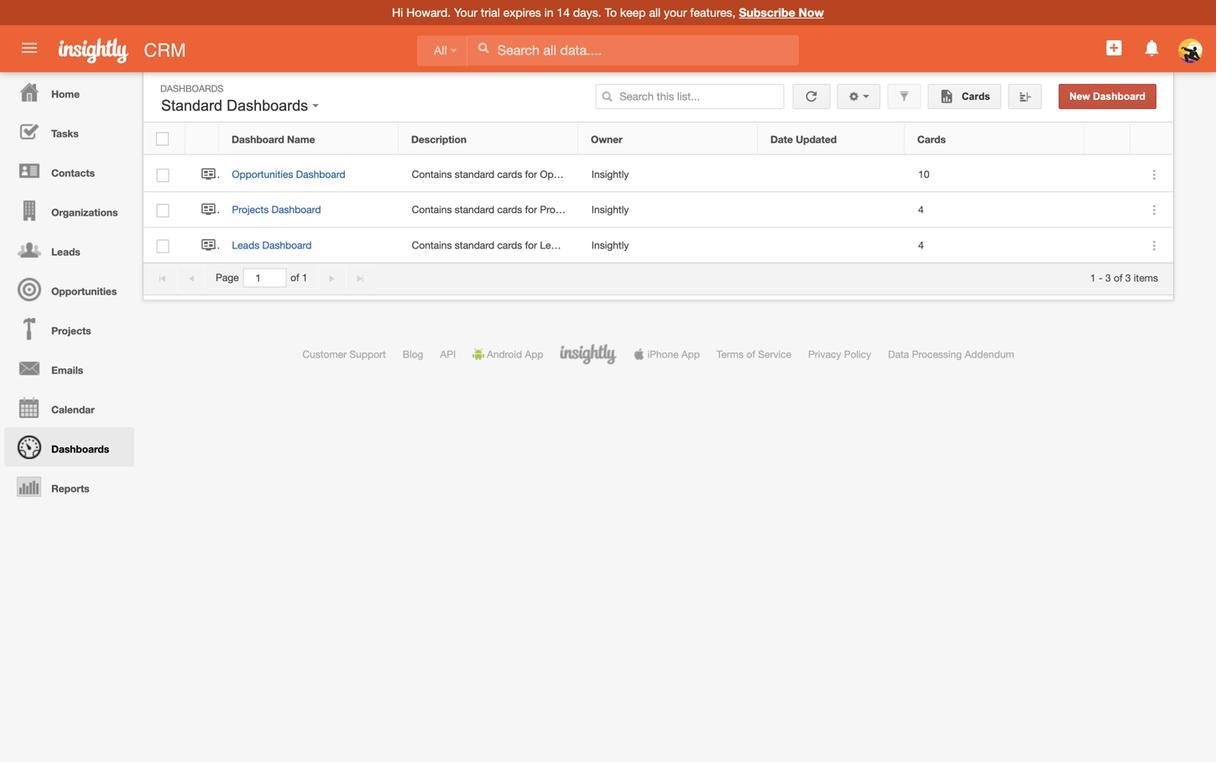 Task type: locate. For each thing, give the bounding box(es) containing it.
cards
[[959, 91, 990, 102], [917, 133, 946, 145]]

2 horizontal spatial dashboards
[[227, 97, 308, 114]]

data
[[888, 348, 909, 360]]

your
[[664, 5, 687, 19]]

contains inside cell
[[412, 239, 452, 251]]

3 right -
[[1105, 272, 1111, 283]]

for down contains standard cards for opportunities
[[525, 204, 537, 215]]

contains
[[412, 168, 452, 180], [412, 204, 452, 215], [412, 239, 452, 251]]

row group containing opportunities dashboard
[[144, 157, 1173, 263]]

blog
[[403, 348, 423, 360]]

app for android app
[[525, 348, 543, 360]]

4 cell down the 10 cell
[[905, 228, 1085, 263]]

opportunities for opportunities dashboard
[[232, 168, 293, 180]]

leads for leads
[[51, 246, 80, 258]]

1 insightly cell from the top
[[579, 157, 758, 192]]

2 insightly from the top
[[592, 204, 629, 215]]

standard
[[161, 97, 222, 114]]

in
[[544, 5, 554, 19]]

dashboard right new
[[1093, 91, 1146, 102]]

contacts
[[51, 167, 95, 179]]

dashboard
[[1093, 91, 1146, 102], [232, 133, 284, 145], [296, 168, 345, 180], [272, 204, 321, 215], [262, 239, 312, 251]]

dashboards
[[160, 83, 224, 94], [227, 97, 308, 114], [51, 443, 109, 455]]

standard for contains standard cards for leads
[[455, 239, 494, 251]]

0 horizontal spatial projects
[[51, 325, 91, 337]]

opportunities for opportunities
[[51, 285, 117, 297]]

standard up contains standard cards for leads
[[455, 204, 494, 215]]

cards down contains standard cards for projects
[[497, 239, 522, 251]]

opportunities up projects "link"
[[51, 285, 117, 297]]

app right iphone
[[681, 348, 700, 360]]

1 horizontal spatial 1
[[1090, 272, 1096, 283]]

updated
[[796, 133, 837, 145]]

1 horizontal spatial cards
[[959, 91, 990, 102]]

opportunities inside 'link'
[[51, 285, 117, 297]]

4 cell
[[905, 192, 1085, 228], [905, 228, 1085, 263]]

dashboard for opportunities dashboard
[[296, 168, 345, 180]]

emails link
[[4, 348, 134, 388]]

2 vertical spatial standard
[[455, 239, 494, 251]]

contains for contains standard cards for leads
[[412, 239, 452, 251]]

features,
[[690, 5, 736, 19]]

dashboard down 'opportunities dashboard' link
[[272, 204, 321, 215]]

1 horizontal spatial dashboards
[[160, 83, 224, 94]]

3 column header from the left
[[1130, 123, 1172, 155]]

0 vertical spatial insightly
[[592, 168, 629, 180]]

opportunities dashboard link
[[232, 168, 354, 180]]

subscribe
[[739, 5, 795, 19]]

2 vertical spatial for
[[525, 239, 537, 251]]

hi
[[392, 5, 403, 19]]

contains up contains standard cards for leads cell
[[412, 204, 452, 215]]

row group
[[144, 157, 1173, 263]]

trial
[[481, 5, 500, 19]]

insightly cell
[[579, 157, 758, 192], [579, 192, 758, 228], [579, 228, 758, 263]]

for for projects
[[525, 204, 537, 215]]

1 right 1 field
[[302, 272, 308, 283]]

cards left show sidebar icon
[[959, 91, 990, 102]]

iphone app link
[[633, 348, 700, 360]]

1 vertical spatial dashboards
[[227, 97, 308, 114]]

0 horizontal spatial app
[[525, 348, 543, 360]]

owner
[[591, 133, 623, 145]]

dashboard down standard dashboards button on the left
[[232, 133, 284, 145]]

4 cell for contains standard cards for leads
[[905, 228, 1085, 263]]

insightly cell for contains standard cards for projects
[[579, 192, 758, 228]]

dashboards inside button
[[227, 97, 308, 114]]

calendar link
[[4, 388, 134, 427]]

for
[[525, 168, 537, 180], [525, 204, 537, 215], [525, 239, 537, 251]]

0 horizontal spatial 3
[[1105, 272, 1111, 283]]

contains down description
[[412, 168, 452, 180]]

1 4 cell from the top
[[905, 192, 1085, 228]]

insightly
[[592, 168, 629, 180], [592, 204, 629, 215], [592, 239, 629, 251]]

1 vertical spatial standard
[[455, 204, 494, 215]]

emails
[[51, 364, 83, 376]]

2 horizontal spatial projects
[[540, 204, 577, 215]]

0 vertical spatial standard
[[455, 168, 494, 180]]

row containing projects dashboard
[[144, 192, 1173, 228]]

leads
[[232, 239, 259, 251], [540, 239, 567, 251], [51, 246, 80, 258]]

android app link
[[473, 348, 543, 360]]

projects down contains standard cards for opportunities
[[540, 204, 577, 215]]

leads up page
[[232, 239, 259, 251]]

refresh list image
[[803, 91, 819, 102]]

row containing dashboard name
[[144, 123, 1172, 155]]

1 contains from the top
[[412, 168, 452, 180]]

leads inside "link"
[[51, 246, 80, 258]]

dashboard down name
[[296, 168, 345, 180]]

1 - 3 of 3 items
[[1090, 272, 1158, 283]]

1 horizontal spatial 3
[[1125, 272, 1131, 283]]

insightly cell for contains standard cards for opportunities
[[579, 157, 758, 192]]

for inside cell
[[525, 204, 537, 215]]

1 vertical spatial cards
[[497, 204, 522, 215]]

1 left -
[[1090, 272, 1096, 283]]

tasks
[[51, 128, 79, 139]]

none checkbox inside row
[[156, 204, 169, 217]]

0 horizontal spatial dashboards
[[51, 443, 109, 455]]

projects
[[232, 204, 269, 215], [540, 204, 577, 215], [51, 325, 91, 337]]

for inside cell
[[525, 239, 537, 251]]

navigation
[[0, 72, 134, 506]]

for inside cell
[[525, 168, 537, 180]]

0 vertical spatial cards
[[497, 168, 522, 180]]

2 for from the top
[[525, 204, 537, 215]]

cards up contains standard cards for projects
[[497, 168, 522, 180]]

of 1
[[290, 272, 308, 283]]

1 vertical spatial cards
[[917, 133, 946, 145]]

standard for contains standard cards for opportunities
[[455, 168, 494, 180]]

None checkbox
[[156, 132, 169, 146], [156, 169, 169, 182], [156, 239, 169, 253], [156, 132, 169, 146], [156, 169, 169, 182], [156, 239, 169, 253]]

reports link
[[4, 467, 134, 506]]

contains inside cell
[[412, 204, 452, 215]]

2 cards from the top
[[497, 204, 522, 215]]

cards down contains standard cards for opportunities
[[497, 204, 522, 215]]

3 for from the top
[[525, 239, 537, 251]]

3 insightly cell from the top
[[579, 228, 758, 263]]

Search this list... text field
[[595, 84, 784, 109]]

terms
[[717, 348, 744, 360]]

addendum
[[965, 348, 1014, 360]]

opportunities down owner
[[540, 168, 601, 180]]

3 cards from the top
[[497, 239, 522, 251]]

2 row from the top
[[144, 157, 1173, 192]]

2 contains from the top
[[412, 204, 452, 215]]

4 row from the top
[[144, 228, 1173, 263]]

2 vertical spatial contains
[[412, 239, 452, 251]]

row
[[144, 123, 1172, 155], [144, 157, 1173, 192], [144, 192, 1173, 228], [144, 228, 1173, 263]]

standard inside cell
[[455, 168, 494, 180]]

None checkbox
[[156, 204, 169, 217]]

1 standard from the top
[[455, 168, 494, 180]]

standard down contains standard cards for projects cell
[[455, 239, 494, 251]]

0 horizontal spatial of
[[290, 272, 299, 283]]

0 horizontal spatial cards
[[917, 133, 946, 145]]

dashboard for leads dashboard
[[262, 239, 312, 251]]

2 standard from the top
[[455, 204, 494, 215]]

standard up contains standard cards for projects cell
[[455, 168, 494, 180]]

of right 1 field
[[290, 272, 299, 283]]

2 column header from the left
[[1084, 123, 1130, 155]]

0 vertical spatial 4
[[918, 204, 924, 215]]

projects up "leads dashboard"
[[232, 204, 269, 215]]

leads up opportunities 'link'
[[51, 246, 80, 258]]

1 horizontal spatial projects
[[232, 204, 269, 215]]

for for opportunities
[[525, 168, 537, 180]]

1 horizontal spatial app
[[681, 348, 700, 360]]

row containing opportunities dashboard
[[144, 157, 1173, 192]]

0 vertical spatial contains
[[412, 168, 452, 180]]

items
[[1134, 272, 1158, 283]]

1 for from the top
[[525, 168, 537, 180]]

0 vertical spatial for
[[525, 168, 537, 180]]

1 app from the left
[[525, 348, 543, 360]]

app for iphone app
[[681, 348, 700, 360]]

2 app from the left
[[681, 348, 700, 360]]

for down contains standard cards for projects
[[525, 239, 537, 251]]

0 vertical spatial cards
[[959, 91, 990, 102]]

2 vertical spatial cards
[[497, 239, 522, 251]]

iphone
[[647, 348, 679, 360]]

3 standard from the top
[[455, 239, 494, 251]]

1 horizontal spatial of
[[746, 348, 755, 360]]

1 vertical spatial insightly
[[592, 204, 629, 215]]

1 3 from the left
[[1105, 272, 1111, 283]]

2 3 from the left
[[1125, 272, 1131, 283]]

1 column header from the left
[[185, 123, 219, 155]]

2 insightly cell from the top
[[579, 192, 758, 228]]

projects for projects
[[51, 325, 91, 337]]

contains for contains standard cards for projects
[[412, 204, 452, 215]]

1 horizontal spatial opportunities
[[232, 168, 293, 180]]

of
[[290, 272, 299, 283], [1114, 272, 1123, 283], [746, 348, 755, 360]]

1 vertical spatial contains
[[412, 204, 452, 215]]

service
[[758, 348, 791, 360]]

app right android at the top left of page
[[525, 348, 543, 360]]

opportunities down dashboard name
[[232, 168, 293, 180]]

0 horizontal spatial 1
[[302, 272, 308, 283]]

projects link
[[4, 309, 134, 348]]

projects dashboard
[[232, 204, 321, 215]]

1 insightly from the top
[[592, 168, 629, 180]]

cards inside cell
[[497, 239, 522, 251]]

contains standard cards for opportunities
[[412, 168, 601, 180]]

dashboards up the "standard"
[[160, 83, 224, 94]]

dashboards up reports "link"
[[51, 443, 109, 455]]

new
[[1069, 91, 1090, 102]]

3
[[1105, 272, 1111, 283], [1125, 272, 1131, 283]]

1 4 from the top
[[918, 204, 924, 215]]

calendar
[[51, 404, 95, 415]]

1
[[302, 272, 308, 283], [1090, 272, 1096, 283]]

4 for contains standard cards for projects
[[918, 204, 924, 215]]

3 insightly from the top
[[592, 239, 629, 251]]

2 4 from the top
[[918, 239, 924, 251]]

of right -
[[1114, 272, 1123, 283]]

processing
[[912, 348, 962, 360]]

cards link
[[928, 84, 1001, 109]]

3 contains from the top
[[412, 239, 452, 251]]

leads inside cell
[[540, 239, 567, 251]]

for up contains standard cards for projects
[[525, 168, 537, 180]]

dashboard up of 1
[[262, 239, 312, 251]]

projects up emails link
[[51, 325, 91, 337]]

notifications image
[[1142, 38, 1162, 58]]

2 1 from the left
[[1090, 272, 1096, 283]]

contains down contains standard cards for projects cell
[[412, 239, 452, 251]]

2 4 cell from the top
[[905, 228, 1085, 263]]

name
[[287, 133, 315, 145]]

standard inside cell
[[455, 239, 494, 251]]

1 row from the top
[[144, 123, 1172, 155]]

standard inside cell
[[455, 204, 494, 215]]

3 row from the top
[[144, 192, 1173, 228]]

projects inside "link"
[[51, 325, 91, 337]]

cards inside cell
[[497, 168, 522, 180]]

leads down contains standard cards for projects
[[540, 239, 567, 251]]

4
[[918, 204, 924, 215], [918, 239, 924, 251]]

dashboards up dashboard name
[[227, 97, 308, 114]]

opportunities
[[232, 168, 293, 180], [540, 168, 601, 180], [51, 285, 117, 297]]

1 vertical spatial for
[[525, 204, 537, 215]]

cards inside cell
[[497, 204, 522, 215]]

column header
[[185, 123, 219, 155], [1084, 123, 1130, 155], [1130, 123, 1172, 155]]

0 horizontal spatial opportunities
[[51, 285, 117, 297]]

standard
[[455, 168, 494, 180], [455, 204, 494, 215], [455, 239, 494, 251]]

leads for leads dashboard
[[232, 239, 259, 251]]

1 horizontal spatial leads
[[232, 239, 259, 251]]

1 cards from the top
[[497, 168, 522, 180]]

contains inside cell
[[412, 168, 452, 180]]

2 horizontal spatial opportunities
[[540, 168, 601, 180]]

standard for contains standard cards for projects
[[455, 204, 494, 215]]

10 cell
[[905, 157, 1085, 192]]

0 horizontal spatial leads
[[51, 246, 80, 258]]

3 left items
[[1125, 272, 1131, 283]]

4 cell down the 10
[[905, 192, 1085, 228]]

support
[[349, 348, 386, 360]]

1 vertical spatial 4
[[918, 239, 924, 251]]

leads link
[[4, 230, 134, 269]]

show list view filters image
[[898, 91, 910, 102]]

cell
[[758, 157, 905, 192], [1085, 157, 1131, 192], [758, 192, 905, 228], [1085, 192, 1131, 228], [758, 228, 905, 263], [1085, 228, 1131, 263]]

cards
[[497, 168, 522, 180], [497, 204, 522, 215], [497, 239, 522, 251]]

2 horizontal spatial leads
[[540, 239, 567, 251]]

cards up the 10
[[917, 133, 946, 145]]

howard.
[[406, 5, 451, 19]]

of right terms
[[746, 348, 755, 360]]

2 vertical spatial insightly
[[592, 239, 629, 251]]



Task type: describe. For each thing, give the bounding box(es) containing it.
1 field
[[244, 269, 286, 287]]

cards for opportunities
[[497, 168, 522, 180]]

new dashboard link
[[1059, 84, 1156, 109]]

hi howard. your trial expires in 14 days. to keep all your features, subscribe now
[[392, 5, 824, 19]]

subscribe now link
[[739, 5, 824, 19]]

api link
[[440, 348, 456, 360]]

dashboard for projects dashboard
[[272, 204, 321, 215]]

show sidebar image
[[1019, 91, 1031, 102]]

1 1 from the left
[[302, 272, 308, 283]]

privacy policy link
[[808, 348, 871, 360]]

insightly for contains standard cards for leads
[[592, 239, 629, 251]]

organizations link
[[4, 191, 134, 230]]

contains standard cards for projects cell
[[399, 192, 579, 228]]

tasks link
[[4, 112, 134, 151]]

blog link
[[403, 348, 423, 360]]

row containing leads dashboard
[[144, 228, 1173, 263]]

opportunities link
[[4, 269, 134, 309]]

terms of service
[[717, 348, 791, 360]]

reports
[[51, 483, 89, 494]]

terms of service link
[[717, 348, 791, 360]]

insightly cell for contains standard cards for leads
[[579, 228, 758, 263]]

contains standard cards for leads cell
[[399, 228, 579, 263]]

privacy policy
[[808, 348, 871, 360]]

date updated
[[770, 133, 837, 145]]

new dashboard
[[1069, 91, 1146, 102]]

dashboard for new dashboard
[[1093, 91, 1146, 102]]

customer
[[302, 348, 347, 360]]

contains standard cards for opportunities cell
[[399, 157, 601, 192]]

insightly for contains standard cards for projects
[[592, 204, 629, 215]]

customer support link
[[302, 348, 386, 360]]

opportunities dashboard
[[232, 168, 345, 180]]

0 vertical spatial dashboards
[[160, 83, 224, 94]]

data processing addendum link
[[888, 348, 1014, 360]]

your
[[454, 5, 478, 19]]

android
[[487, 348, 522, 360]]

standard dashboards
[[161, 97, 312, 114]]

contacts link
[[4, 151, 134, 191]]

leads dashboard link
[[232, 239, 320, 251]]

projects inside cell
[[540, 204, 577, 215]]

-
[[1099, 272, 1103, 283]]

standard dashboards button
[[157, 93, 323, 118]]

crm
[[144, 39, 186, 61]]

now
[[799, 5, 824, 19]]

4 cell for contains standard cards for projects
[[905, 192, 1085, 228]]

api
[[440, 348, 456, 360]]

contains for contains standard cards for opportunities
[[412, 168, 452, 180]]

Search all data.... text field
[[468, 35, 799, 65]]

10
[[918, 168, 929, 180]]

data processing addendum
[[888, 348, 1014, 360]]

expires
[[503, 5, 541, 19]]

home
[[51, 88, 80, 100]]

opportunities inside cell
[[540, 168, 601, 180]]

description
[[411, 133, 467, 145]]

android app
[[487, 348, 543, 360]]

search image
[[601, 91, 613, 102]]

contains standard cards for projects
[[412, 204, 577, 215]]

contains standard cards for leads
[[412, 239, 567, 251]]

white image
[[477, 42, 489, 54]]

all link
[[417, 36, 468, 66]]

policy
[[844, 348, 871, 360]]

page
[[216, 272, 239, 283]]

privacy
[[808, 348, 841, 360]]

cog image
[[848, 91, 860, 102]]

projects for projects dashboard
[[232, 204, 269, 215]]

organizations
[[51, 206, 118, 218]]

dashboards link
[[4, 427, 134, 467]]

for for leads
[[525, 239, 537, 251]]

dashboard name
[[232, 133, 315, 145]]

2 vertical spatial dashboards
[[51, 443, 109, 455]]

insightly for contains standard cards for opportunities
[[592, 168, 629, 180]]

navigation containing home
[[0, 72, 134, 506]]

days.
[[573, 5, 601, 19]]

all
[[649, 5, 661, 19]]

all
[[434, 44, 447, 57]]

customer support
[[302, 348, 386, 360]]

projects dashboard link
[[232, 204, 329, 215]]

to
[[605, 5, 617, 19]]

cards for leads
[[497, 239, 522, 251]]

4 for contains standard cards for leads
[[918, 239, 924, 251]]

home link
[[4, 72, 134, 112]]

keep
[[620, 5, 646, 19]]

iphone app
[[647, 348, 700, 360]]

date
[[770, 133, 793, 145]]

2 horizontal spatial of
[[1114, 272, 1123, 283]]

leads dashboard
[[232, 239, 312, 251]]

cards for projects
[[497, 204, 522, 215]]

14
[[557, 5, 570, 19]]



Task type: vqa. For each thing, say whether or not it's contained in the screenshot.
the top Value
no



